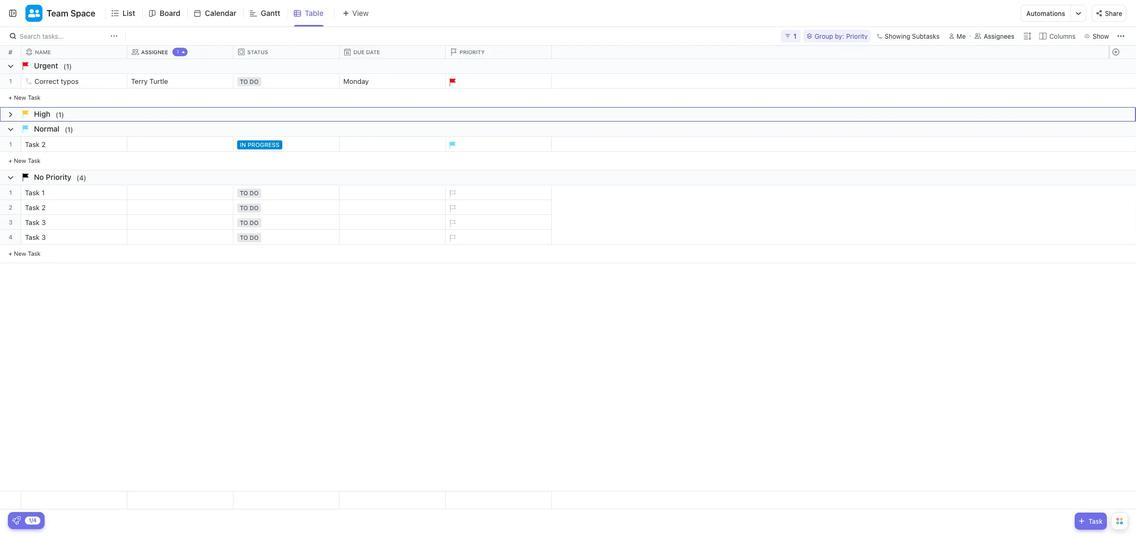 Task type: describe. For each thing, give the bounding box(es) containing it.
1 inside dropdown button
[[794, 32, 797, 40]]

onboarding checklist button image
[[12, 517, 21, 525]]

by:
[[835, 32, 845, 40]]

assignees button
[[971, 30, 1020, 42]]

row group containing urgent
[[0, 59, 1136, 263]]

press space to select this row. row containing ‎task 1
[[21, 185, 552, 202]]

automations
[[1027, 10, 1066, 17]]

correct
[[35, 77, 59, 85]]

3 inside "1 1 2 3 1 4"
[[9, 219, 13, 226]]

press space to select this row. row containing task 2
[[21, 137, 552, 153]]

press space to select this row. row containing 2
[[0, 200, 21, 215]]

4 set priority element from the top
[[444, 230, 460, 246]]

Search tasks... text field
[[20, 29, 108, 44]]

press space to select this row. row containing 3
[[0, 215, 21, 230]]

1 to from the top
[[240, 78, 248, 85]]

me
[[957, 32, 966, 40]]

priority inside cell
[[46, 173, 71, 182]]

press space to select this row. row containing ‎task 2
[[21, 200, 552, 217]]

3 set priority image from the top
[[444, 230, 460, 246]]

share button
[[1092, 5, 1127, 22]]

monday cell
[[340, 74, 446, 88]]

1 button
[[781, 30, 801, 42]]

dropdown menu image
[[340, 492, 445, 509]]

to for set priority image
[[240, 205, 248, 212]]

group by: priority
[[815, 32, 868, 40]]

urgent
[[34, 61, 58, 70]]

assignee
[[141, 49, 168, 55]]

team space button
[[42, 2, 95, 25]]

name column header
[[21, 46, 130, 58]]

1 set priority image from the top
[[444, 186, 460, 202]]

board
[[160, 9, 181, 18]]

press space to select this row. row containing 4
[[0, 230, 21, 245]]

set priority image
[[444, 201, 460, 217]]

showing subtasks button
[[874, 30, 943, 42]]

‎task for ‎task 2
[[25, 204, 40, 212]]

grid containing urgent
[[0, 46, 1137, 510]]

to do cell for 2nd set priority icon from the top
[[234, 215, 340, 229]]

2 for ‎task 2
[[42, 204, 46, 212]]

to do cell for first set priority icon from the top
[[234, 185, 340, 200]]

view
[[352, 9, 369, 18]]

2 new task from the top
[[14, 157, 41, 164]]

in
[[240, 141, 246, 148]]

calendar link
[[205, 0, 241, 27]]

high cell
[[0, 107, 1136, 122]]

name
[[35, 49, 51, 55]]

#
[[8, 48, 12, 56]]

1 left task 2
[[9, 141, 12, 148]]

to for 2nd set priority icon from the top
[[240, 220, 248, 226]]

correct typos
[[35, 77, 79, 85]]

due date
[[354, 49, 380, 55]]

team space
[[47, 8, 95, 18]]

due date column header
[[340, 46, 448, 59]]

list link
[[123, 0, 140, 27]]

progress
[[248, 141, 280, 148]]

1 1 2 3 1 4
[[9, 78, 13, 241]]

2 inside "1 1 2 3 1 4"
[[9, 204, 12, 211]]

status button
[[234, 48, 340, 56]]

onboarding checklist button element
[[12, 517, 21, 525]]

1 new from the top
[[14, 94, 26, 101]]

monday
[[344, 77, 369, 85]]

urgent cell
[[0, 59, 1136, 73]]

do for 4th the set priority element from the bottom
[[250, 190, 259, 197]]

view button
[[334, 7, 372, 20]]

no priority cell
[[0, 170, 1136, 185]]

space
[[71, 8, 95, 18]]

‎task 2
[[25, 204, 46, 212]]

normal
[[34, 125, 59, 133]]

to do cell for set priority image
[[234, 200, 340, 214]]

columns
[[1050, 32, 1076, 40]]

press space to select this row. row containing correct typos
[[21, 74, 552, 90]]

1 inside 'assignee' column header
[[177, 49, 179, 55]]

no priority
[[34, 173, 71, 182]]

to do for 2nd set priority icon from the top to do cell
[[240, 220, 259, 226]]

terry turtle
[[131, 77, 168, 85]]

name button
[[21, 48, 127, 56]]

3 set priority element from the top
[[444, 216, 460, 231]]

columns button
[[1037, 30, 1082, 42]]

row containing name
[[21, 46, 554, 59]]

list
[[123, 9, 135, 18]]

status column header
[[234, 46, 342, 58]]

1 down no
[[42, 189, 45, 197]]

tasks...
[[42, 32, 64, 40]]

date
[[366, 49, 380, 55]]

in progress
[[240, 141, 280, 148]]

no
[[34, 173, 44, 182]]

priority inside dropdown button
[[460, 49, 485, 55]]

due date button
[[340, 49, 446, 56]]



Task type: vqa. For each thing, say whether or not it's contained in the screenshot.
from associated with items
no



Task type: locate. For each thing, give the bounding box(es) containing it.
terry turtle cell
[[127, 74, 234, 88]]

(1) right normal
[[65, 125, 73, 133]]

table link
[[305, 0, 328, 27]]

5 to from the top
[[240, 234, 248, 241]]

board link
[[160, 0, 185, 27]]

row group containing correct typos
[[21, 59, 552, 263]]

1 vertical spatial new
[[14, 157, 26, 164]]

to do cell for 1st set priority icon from the bottom of the page
[[234, 230, 340, 244]]

4
[[9, 234, 13, 241]]

show
[[1093, 32, 1110, 40]]

priority inside group by: priority
[[847, 32, 868, 40]]

2 ‎task from the top
[[25, 204, 40, 212]]

row group containing 1 1 2 3 1 4
[[0, 59, 21, 263]]

do for 2nd the set priority element from the top
[[250, 205, 259, 212]]

2 set priority image from the top
[[444, 216, 460, 231]]

4 to from the top
[[240, 220, 248, 226]]

3
[[42, 218, 46, 226], [9, 219, 13, 226], [42, 233, 46, 241]]

2 for task 2
[[42, 140, 46, 148]]

1 to do cell from the top
[[234, 74, 340, 88]]

(1) for urgent
[[63, 62, 72, 70]]

‎task 1
[[25, 189, 45, 197]]

team
[[47, 8, 68, 18]]

1 task 3 from the top
[[25, 218, 46, 226]]

show button
[[1082, 30, 1113, 42]]

set priority image
[[444, 186, 460, 202], [444, 216, 460, 231], [444, 230, 460, 246]]

2 vertical spatial (1)
[[65, 125, 73, 133]]

2 down normal
[[42, 140, 46, 148]]

0 vertical spatial new task
[[14, 94, 41, 101]]

task 3 down ‎task 2
[[25, 218, 46, 226]]

new task right "1 1 2 3 1 4"
[[14, 157, 41, 164]]

task
[[28, 94, 41, 101], [25, 140, 40, 148], [28, 157, 41, 164], [25, 218, 40, 226], [25, 233, 40, 241], [28, 250, 41, 257], [1089, 518, 1103, 525]]

new
[[14, 94, 26, 101], [14, 157, 26, 164], [14, 250, 26, 257]]

2 vertical spatial new
[[14, 250, 26, 257]]

terry
[[131, 77, 148, 85]]

1 horizontal spatial priority
[[460, 49, 485, 55]]

1 down #
[[9, 78, 12, 84]]

5 to do from the top
[[240, 234, 259, 241]]

search
[[20, 32, 41, 40]]

calendar
[[205, 9, 237, 18]]

(1) for high
[[56, 110, 64, 118]]

0 vertical spatial (1)
[[63, 62, 72, 70]]

1 vertical spatial task 3
[[25, 233, 46, 241]]

group
[[815, 32, 834, 40]]

4 to do from the top
[[240, 220, 259, 226]]

0 vertical spatial task 3
[[25, 218, 46, 226]]

in progress cell
[[234, 137, 340, 151]]

(1) for normal
[[65, 125, 73, 133]]

gantt
[[261, 9, 280, 18]]

2 do from the top
[[250, 190, 259, 197]]

3 to do from the top
[[240, 205, 259, 212]]

subtasks
[[913, 32, 940, 40]]

priority
[[847, 32, 868, 40], [460, 49, 485, 55], [46, 173, 71, 182]]

(1) inside high cell
[[56, 110, 64, 118]]

(1) right high
[[56, 110, 64, 118]]

2 horizontal spatial priority
[[847, 32, 868, 40]]

automations button
[[1022, 5, 1071, 21]]

gantt link
[[261, 0, 285, 27]]

0 horizontal spatial priority
[[46, 173, 71, 182]]

do for 2nd the set priority element from the bottom of the page
[[250, 220, 259, 226]]

me button
[[945, 30, 971, 42]]

to do
[[240, 78, 259, 85], [240, 190, 259, 197], [240, 205, 259, 212], [240, 220, 259, 226], [240, 234, 259, 241]]

3 for 1st set priority icon from the bottom of the page
[[42, 233, 46, 241]]

2 down ‎task 1
[[42, 204, 46, 212]]

task 3 right 4
[[25, 233, 46, 241]]

share
[[1106, 10, 1123, 17]]

typos
[[61, 77, 79, 85]]

(1) inside "urgent" cell
[[63, 62, 72, 70]]

high
[[34, 110, 50, 118]]

5 to do cell from the top
[[234, 230, 340, 244]]

1 to do from the top
[[240, 78, 259, 85]]

3 new from the top
[[14, 250, 26, 257]]

2
[[42, 140, 46, 148], [42, 204, 46, 212], [9, 204, 12, 211]]

2 to do cell from the top
[[234, 185, 340, 200]]

do
[[250, 78, 259, 85], [250, 190, 259, 197], [250, 205, 259, 212], [250, 220, 259, 226], [250, 234, 259, 241]]

set priority element
[[444, 186, 460, 202], [444, 201, 460, 217], [444, 216, 460, 231], [444, 230, 460, 246]]

(1) up the "typos"
[[63, 62, 72, 70]]

3 for 2nd set priority icon from the top
[[42, 218, 46, 226]]

table
[[305, 9, 324, 18]]

to do for 1st to do cell
[[240, 78, 259, 85]]

0 vertical spatial priority
[[847, 32, 868, 40]]

3 do from the top
[[250, 205, 259, 212]]

to do for to do cell related to first set priority icon from the top
[[240, 190, 259, 197]]

press space to select this row. row
[[0, 74, 21, 89], [21, 74, 552, 90], [1110, 74, 1136, 89], [0, 137, 21, 152], [21, 137, 552, 153], [1110, 137, 1136, 152], [0, 185, 21, 200], [21, 185, 552, 202], [1110, 185, 1136, 200], [0, 200, 21, 215], [21, 200, 552, 217], [1110, 200, 1136, 215], [0, 215, 21, 230], [21, 215, 552, 231], [1110, 215, 1136, 230], [0, 230, 21, 245], [21, 230, 552, 246], [1110, 230, 1136, 245], [21, 492, 552, 510], [1110, 492, 1136, 510]]

task 2
[[25, 140, 46, 148]]

1 vertical spatial ‎task
[[25, 204, 40, 212]]

2 set priority element from the top
[[444, 201, 460, 217]]

‎task down ‎task 1
[[25, 204, 40, 212]]

2 new from the top
[[14, 157, 26, 164]]

1 right assignee
[[177, 49, 179, 55]]

turtle
[[150, 77, 168, 85]]

normal cell
[[0, 122, 1136, 136]]

1/4
[[29, 517, 37, 524]]

assignee column header
[[127, 46, 236, 58]]

4 do from the top
[[250, 220, 259, 226]]

to do cell
[[234, 74, 340, 88], [234, 185, 340, 200], [234, 200, 340, 214], [234, 215, 340, 229], [234, 230, 340, 244]]

assignees
[[984, 32, 1015, 40]]

to for first set priority icon from the top
[[240, 190, 248, 197]]

to do for 1st set priority icon from the bottom of the page's to do cell
[[240, 234, 259, 241]]

(1)
[[63, 62, 72, 70], [56, 110, 64, 118], [65, 125, 73, 133]]

to for 1st set priority icon from the bottom of the page
[[240, 234, 248, 241]]

1 left group
[[794, 32, 797, 40]]

‎task up ‎task 2
[[25, 189, 40, 197]]

status
[[247, 49, 268, 55]]

‎task
[[25, 189, 40, 197], [25, 204, 40, 212]]

priority button
[[446, 48, 552, 56]]

grid
[[0, 46, 1137, 510]]

2 to do from the top
[[240, 190, 259, 197]]

(1) inside normal "cell"
[[65, 125, 73, 133]]

task 3 for 2nd set priority icon from the top to do cell
[[25, 218, 46, 226]]

priority column header
[[446, 46, 554, 58]]

(4)
[[77, 174, 86, 182]]

to do for to do cell related to set priority image
[[240, 205, 259, 212]]

3 to from the top
[[240, 205, 248, 212]]

1 vertical spatial new task
[[14, 157, 41, 164]]

row group
[[0, 59, 21, 263], [0, 59, 1136, 263], [21, 59, 552, 263], [1110, 59, 1136, 263]]

2 left ‎task 2
[[9, 204, 12, 211]]

new task
[[14, 94, 41, 101], [14, 157, 41, 164], [14, 250, 41, 257]]

to
[[240, 78, 248, 85], [240, 190, 248, 197], [240, 205, 248, 212], [240, 220, 248, 226], [240, 234, 248, 241]]

0 vertical spatial new
[[14, 94, 26, 101]]

2 vertical spatial new task
[[14, 250, 41, 257]]

1 set priority element from the top
[[444, 186, 460, 202]]

row
[[21, 46, 554, 59]]

5 do from the top
[[250, 234, 259, 241]]

2 to from the top
[[240, 190, 248, 197]]

user friends image
[[28, 8, 40, 18]]

3 new task from the top
[[14, 250, 41, 257]]

2 vertical spatial priority
[[46, 173, 71, 182]]

1 vertical spatial (1)
[[56, 110, 64, 118]]

new task up high
[[14, 94, 41, 101]]

1 ‎task from the top
[[25, 189, 40, 197]]

2 task 3 from the top
[[25, 233, 46, 241]]

task 3 for 1st set priority icon from the bottom of the page's to do cell
[[25, 233, 46, 241]]

3 to do cell from the top
[[234, 200, 340, 214]]

1 new task from the top
[[14, 94, 41, 101]]

1 left ‎task 1
[[9, 189, 12, 196]]

1 vertical spatial priority
[[460, 49, 485, 55]]

‎task for ‎task 1
[[25, 189, 40, 197]]

1
[[794, 32, 797, 40], [177, 49, 179, 55], [9, 78, 12, 84], [9, 141, 12, 148], [42, 189, 45, 197], [9, 189, 12, 196]]

4 to do cell from the top
[[234, 215, 340, 229]]

showing subtasks
[[885, 32, 940, 40]]

do for 1st the set priority element from the bottom
[[250, 234, 259, 241]]

task 3
[[25, 218, 46, 226], [25, 233, 46, 241]]

due
[[354, 49, 365, 55]]

0 vertical spatial ‎task
[[25, 189, 40, 197]]

1 do from the top
[[250, 78, 259, 85]]

search tasks...
[[20, 32, 64, 40]]

cell
[[127, 137, 234, 151], [340, 137, 446, 151], [127, 185, 234, 200], [340, 185, 446, 200], [127, 200, 234, 214], [340, 200, 446, 214], [127, 215, 234, 229], [340, 215, 446, 229], [127, 230, 234, 244], [340, 230, 446, 244]]

new task down ‎task 2
[[14, 250, 41, 257]]

showing
[[885, 32, 911, 40]]



